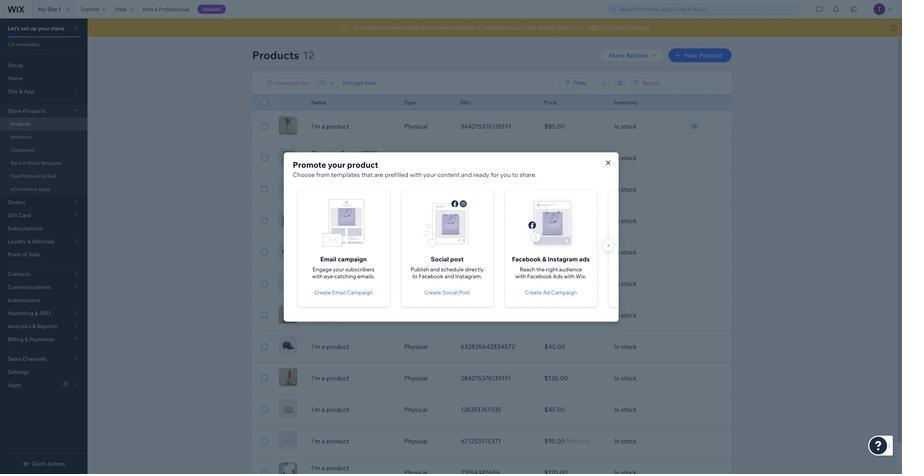 Task type: describe. For each thing, give the bounding box(es) containing it.
in for 364215376135191
[[614, 123, 620, 130]]

671253175371 link
[[456, 432, 540, 450]]

9 i'm from the top
[[311, 406, 320, 414]]

in stock for 364215375135191
[[614, 154, 637, 162]]

stock for 366615376135191
[[621, 248, 637, 256]]

eye-
[[324, 273, 335, 280]]

store products
[[8, 108, 46, 114]]

payment
[[425, 24, 451, 31]]

i'm a product for 671253175371
[[311, 437, 349, 445]]

$100.00
[[566, 437, 590, 445]]

promote
[[293, 160, 326, 170]]

up
[[30, 25, 37, 32]]

i'm a product 2 variants for 364115376135191
[[311, 181, 349, 198]]

variants for 364215376135199
[[316, 316, 339, 324]]

products down store
[[11, 121, 30, 127]]

physical for 36523641234523
[[404, 280, 428, 288]]

2 i'm from the top
[[311, 181, 320, 189]]

list containing email campaign
[[284, 187, 715, 310]]

$499.99
[[565, 154, 590, 162]]

physical for 632835642834572
[[404, 343, 428, 351]]

364215375135191 link
[[456, 149, 540, 167]]

add
[[587, 23, 599, 31]]

your inside sidebar element
[[38, 25, 50, 32]]

1 i'm from the top
[[311, 123, 320, 130]]

store
[[51, 25, 64, 32]]

364215376135191
[[461, 123, 511, 130]]

$95.00
[[544, 437, 565, 445]]

in for 284215376135191
[[614, 374, 620, 382]]

7 i'm a product link from the top
[[307, 464, 400, 474]]

access
[[48, 460, 65, 467]]

find
[[11, 173, 20, 179]]

that
[[361, 171, 373, 179]]

able
[[537, 24, 549, 31]]

364215376135199 link
[[456, 306, 540, 325]]

you.
[[570, 24, 582, 31]]

physical link for 364115376135191
[[400, 180, 456, 199]]

in stock for 364215376135199
[[614, 311, 637, 319]]

$10.00
[[544, 185, 564, 193]]

templates
[[331, 171, 360, 179]]

11 i'm from the top
[[311, 464, 320, 472]]

i'm a product link for 284215376135191
[[307, 374, 400, 383]]

reach
[[520, 266, 535, 273]]

364215376135199
[[461, 311, 512, 319]]

social post
[[431, 255, 464, 263]]

in stock link for 36523641234523
[[610, 275, 693, 293]]

are
[[374, 171, 383, 179]]

products up ecommerce apps
[[21, 173, 41, 179]]

4 i'm from the top
[[311, 244, 320, 252]]

explore
[[81, 6, 99, 13]]

back in stock requests link
[[0, 157, 88, 170]]

i'm a product link for 632835642834572
[[307, 342, 400, 351]]

physical for 671253175371
[[404, 437, 428, 445]]

$15.00 $499.99
[[544, 154, 590, 162]]

variants for 364115376135191
[[316, 190, 339, 198]]

physical link for 364215375135191
[[400, 149, 456, 167]]

physical for 364215376135191
[[404, 123, 428, 130]]

in for 632835642834572
[[614, 343, 620, 351]]

engage
[[313, 266, 332, 273]]

quick access
[[32, 460, 65, 467]]

284215376135191
[[461, 374, 511, 382]]

let's set up your store
[[8, 25, 64, 32]]

create for facebook
[[525, 289, 542, 296]]

2 inside shopping bag - large 2 variants
[[311, 159, 315, 166]]

in stock for 364215376135191
[[614, 123, 637, 130]]

$40.00
[[544, 343, 565, 351]]

to inside promote your product choose from templates that are prefilled with your content and ready for you to share.
[[512, 171, 518, 179]]

physical for 284215376135191
[[404, 374, 428, 382]]

10 i'm from the top
[[311, 437, 320, 445]]

i'm a product for 126351351935
[[311, 406, 349, 414]]

5 i'm from the top
[[311, 280, 320, 288]]

stock for 364215375135191
[[621, 154, 637, 162]]

364115376135191 link
[[456, 180, 540, 199]]

with inside promote your product choose from templates that are prefilled with your content and ready for you to share.
[[410, 171, 422, 179]]

point of sale link
[[0, 248, 88, 261]]

product inside promote your product choose from templates that are prefilled with your content and ready for you to share.
[[347, 160, 378, 170]]

choose
[[293, 171, 315, 179]]

632835642834572 link
[[456, 338, 540, 356]]

0 vertical spatial email
[[320, 255, 336, 263]]

$130.00
[[544, 374, 568, 382]]

3 i'm from the top
[[311, 212, 320, 220]]

(
[[317, 79, 319, 86]]

automations link
[[0, 294, 88, 307]]

and inside promote your product choose from templates that are prefilled with your content and ready for you to share.
[[461, 171, 472, 179]]

stock for 284215376135191
[[621, 374, 637, 382]]

364215376135191 link
[[456, 117, 540, 136]]

6 i'm from the top
[[311, 307, 320, 315]]

create for social
[[424, 289, 441, 296]]

in stock for 126351351935
[[614, 406, 637, 414]]

won't
[[511, 24, 527, 31]]

home link
[[0, 72, 88, 85]]

right
[[546, 266, 558, 273]]

create social post
[[424, 289, 470, 296]]

to inside publish and schedule directly to facebook and instagram.
[[412, 273, 418, 280]]

2 for 366615376135191
[[311, 253, 315, 261]]

categories link
[[0, 144, 88, 157]]

store products button
[[0, 104, 88, 118]]

audience
[[559, 266, 582, 273]]

payment
[[600, 23, 626, 31]]

i'm a product for 284215376135191
[[311, 374, 349, 382]]

to left "pay" on the right top
[[551, 24, 557, 31]]

i'm a product link for 126351351935
[[307, 405, 400, 414]]

to inside sidebar element
[[42, 173, 47, 179]]

ready
[[473, 171, 490, 179]]

$15.00 link
[[540, 275, 610, 293]]

in for 364215376135199
[[614, 311, 620, 319]]

physical for 217537123517253
[[404, 217, 428, 225]]

setup
[[8, 62, 23, 69]]

stock for 671253175371
[[621, 437, 637, 445]]

stock for 217537123517253
[[621, 217, 637, 225]]

products up unsaved view "field"
[[252, 48, 299, 62]]

emails.
[[357, 273, 375, 280]]

in stock for 364115376135191
[[614, 185, 637, 193]]

connected
[[388, 24, 419, 31]]

1 horizontal spatial inventory
[[614, 99, 638, 106]]

variants inside shopping bag - large 2 variants
[[316, 159, 339, 166]]

stock for 632835642834572
[[621, 343, 637, 351]]

in for 366615376135191
[[614, 248, 620, 256]]

filter button
[[560, 77, 593, 89]]

2 for 364115376135191
[[311, 190, 315, 198]]

126351351935 link
[[456, 401, 540, 419]]

$85.00 for 364215376135199
[[544, 311, 565, 319]]

find products to sell
[[11, 173, 56, 179]]

physical link for 126351351935
[[400, 401, 456, 419]]

8 i'm from the top
[[311, 374, 320, 382]]

point of sale
[[8, 251, 39, 258]]

366615376135191 link
[[456, 243, 540, 262]]

store
[[8, 108, 22, 114]]

set
[[21, 25, 29, 32]]

$25.00 link
[[540, 212, 610, 230]]

in stock link for 126351351935
[[610, 401, 693, 419]]

site
[[47, 6, 57, 13]]

in stock link for 671253175371
[[610, 432, 693, 450]]

professional
[[158, 6, 189, 13]]

home
[[8, 75, 23, 82]]

method
[[627, 23, 650, 31]]

in for 671253175371
[[614, 437, 620, 445]]

i'm a product link for 36523641234523
[[307, 279, 400, 288]]

create for email
[[314, 289, 331, 296]]

364115376135191
[[461, 185, 511, 193]]

stock for 364115376135191
[[621, 185, 637, 193]]

3 for 364215376135199
[[311, 316, 315, 324]]

completed
[[16, 41, 39, 47]]

$15.00 for $15.00
[[544, 280, 564, 288]]

campaign for campaign
[[347, 289, 373, 296]]

0 vertical spatial social
[[431, 255, 449, 263]]

subscriptions
[[8, 225, 43, 232]]

in stock link for 217537123517253
[[610, 212, 693, 230]]

in for 36523641234523
[[614, 280, 620, 288]]

physical for 364215375135191
[[404, 154, 428, 162]]

in stock link for 364215376135199
[[610, 306, 693, 325]]

366615376135191
[[461, 248, 511, 256]]



Task type: vqa. For each thing, say whether or not it's contained in the screenshot.


Task type: locate. For each thing, give the bounding box(es) containing it.
2 vertical spatial 2
[[311, 253, 315, 261]]

method.
[[452, 24, 477, 31]]

your up templates
[[328, 160, 345, 170]]

6 in stock link from the top
[[610, 275, 693, 293]]

12 up name
[[319, 79, 324, 86]]

i'm a product
[[311, 123, 349, 130], [311, 280, 349, 288], [311, 343, 349, 351], [311, 374, 349, 382], [311, 406, 349, 414], [311, 437, 349, 445], [311, 464, 349, 472]]

list
[[284, 187, 715, 310]]

variants down shopping
[[316, 159, 339, 166]]

i'm a product for 632835642834572
[[311, 343, 349, 351]]

and left ready
[[461, 171, 472, 179]]

3 stock from the top
[[621, 185, 637, 193]]

facebook inside publish and schedule directly to facebook and instagram.
[[419, 273, 443, 280]]

1 vertical spatial i'm a product 3 variants
[[311, 307, 349, 324]]

0 vertical spatial inventory
[[614, 99, 638, 106]]

create
[[314, 289, 331, 296], [424, 289, 441, 296], [525, 289, 542, 296]]

i'm a product 3 variants for 217537123517253
[[311, 212, 349, 229]]

variants down the from
[[316, 190, 339, 198]]

2 stock from the top
[[621, 154, 637, 162]]

3 variants from the top
[[316, 222, 339, 229]]

1 vertical spatial $85.00 link
[[540, 306, 610, 325]]

post
[[450, 255, 464, 263]]

your down email campaign
[[333, 266, 344, 273]]

5 variants from the top
[[316, 316, 339, 324]]

social left post at the bottom right
[[442, 289, 458, 296]]

facebook up reach
[[512, 255, 541, 263]]

10 physical from the top
[[404, 437, 428, 445]]

add payment method link
[[587, 23, 650, 32]]

in stock for 284215376135191
[[614, 374, 637, 382]]

large
[[357, 149, 378, 157]]

632835642834572
[[461, 343, 515, 351]]

my
[[38, 6, 46, 13]]

36523641234523 link
[[456, 275, 540, 293]]

a
[[154, 6, 157, 13], [421, 24, 424, 31], [322, 123, 325, 130], [322, 181, 325, 189], [322, 212, 325, 220], [322, 244, 325, 252], [322, 280, 325, 288], [322, 307, 325, 315], [322, 343, 325, 351], [322, 374, 325, 382], [322, 406, 325, 414], [322, 437, 325, 445], [322, 464, 325, 472]]

and right the publish
[[430, 266, 440, 273]]

&
[[542, 255, 546, 263]]

hire a professional link
[[138, 0, 194, 18]]

in
[[23, 160, 26, 166]]

in stock for 632835642834572
[[614, 343, 637, 351]]

5 i'm a product from the top
[[311, 406, 349, 414]]

alert containing add payment method
[[88, 18, 902, 37]]

physical link
[[400, 117, 456, 136], [400, 149, 456, 167], [400, 180, 456, 199], [400, 212, 456, 230], [400, 275, 456, 293], [400, 306, 456, 325], [400, 338, 456, 356], [400, 369, 456, 388], [400, 401, 456, 419], [400, 432, 456, 450]]

physical link for 671253175371
[[400, 432, 456, 450]]

1 variants from the top
[[316, 159, 339, 166]]

you haven't connected a payment method. customers won't be able to pay you.
[[354, 24, 582, 31]]

in stock link for 632835642834572
[[610, 338, 693, 356]]

7 physical link from the top
[[400, 338, 456, 356]]

social up publish and schedule directly to facebook and instagram.
[[431, 255, 449, 263]]

alert
[[88, 18, 902, 37]]

9 physical from the top
[[404, 406, 428, 414]]

physical link for 36523641234523
[[400, 275, 456, 293]]

1 physical link from the top
[[400, 117, 456, 136]]

1 vertical spatial i'm a product 2 variants
[[311, 244, 349, 261]]

10 in from the top
[[614, 406, 620, 414]]

8 physical link from the top
[[400, 369, 456, 388]]

in for 126351351935
[[614, 406, 620, 414]]

10 in stock from the top
[[614, 406, 637, 414]]

6 i'm a product link from the top
[[307, 437, 400, 446]]

physical
[[404, 123, 428, 130], [404, 154, 428, 162], [404, 185, 428, 193], [404, 217, 428, 225], [404, 280, 428, 288], [404, 311, 428, 319], [404, 343, 428, 351], [404, 374, 428, 382], [404, 406, 428, 414], [404, 437, 428, 445]]

facebook for facebook & instagram ads
[[527, 273, 552, 280]]

2 2 from the top
[[311, 190, 315, 198]]

5 in stock from the top
[[614, 248, 637, 256]]

settings link
[[0, 366, 88, 379]]

2 down shopping
[[311, 159, 315, 166]]

5 stock from the top
[[621, 248, 637, 256]]

i'm a product 2 variants up engage
[[311, 244, 349, 261]]

you
[[354, 24, 365, 31]]

instagram.
[[455, 273, 482, 280]]

1 horizontal spatial and
[[445, 273, 454, 280]]

ads
[[579, 255, 590, 263]]

5 i'm a product link from the top
[[307, 405, 400, 414]]

physical for 126351351935
[[404, 406, 428, 414]]

prefilled
[[385, 171, 408, 179]]

7 i'm from the top
[[311, 343, 320, 351]]

0 horizontal spatial and
[[430, 266, 440, 273]]

for
[[491, 171, 499, 179]]

physical link for 364215376135191
[[400, 117, 456, 136]]

in stock for 671253175371
[[614, 437, 637, 445]]

$15.00
[[544, 154, 564, 162], [544, 280, 564, 288]]

6 physical from the top
[[404, 311, 428, 319]]

9 in from the top
[[614, 374, 620, 382]]

4 in stock from the top
[[614, 217, 637, 225]]

1 horizontal spatial create
[[424, 289, 441, 296]]

facebook up ad
[[527, 273, 552, 280]]

products up the products link
[[23, 108, 46, 114]]

9 in stock link from the top
[[610, 369, 693, 388]]

9 physical link from the top
[[400, 401, 456, 419]]

facebook
[[512, 255, 541, 263], [419, 273, 443, 280], [527, 273, 552, 280]]

upgrade
[[202, 6, 221, 12]]

$45.00 link
[[540, 401, 610, 419]]

$85.00 link
[[540, 117, 610, 136], [540, 306, 610, 325]]

inventory inside sidebar element
[[11, 134, 31, 140]]

categories
[[11, 147, 35, 153]]

your inside engage your subscribers with eye-catching emails.
[[333, 266, 344, 273]]

2 i'm a product link from the top
[[307, 279, 400, 288]]

0 vertical spatial $15.00
[[544, 154, 564, 162]]

with inside engage your subscribers with eye-catching emails.
[[312, 273, 323, 280]]

type
[[404, 99, 416, 106]]

your
[[38, 25, 50, 32], [328, 160, 345, 170], [423, 171, 436, 179], [333, 266, 344, 273]]

Unsaved view field
[[273, 78, 315, 88]]

2 i'm a product 2 variants from the top
[[311, 244, 349, 261]]

1 i'm a product 3 variants from the top
[[311, 212, 349, 229]]

Search... field
[[640, 78, 720, 88]]

stock for 36523641234523
[[621, 280, 637, 288]]

setup link
[[0, 59, 88, 72]]

my site 1
[[38, 6, 61, 13]]

0 horizontal spatial campaign
[[347, 289, 373, 296]]

in stock link for 364215376135191
[[610, 117, 693, 136]]

reach the right audience with facebook ads with wix.
[[515, 266, 586, 280]]

in stock for 366615376135191
[[614, 248, 637, 256]]

social
[[431, 255, 449, 263], [442, 289, 458, 296]]

-
[[354, 149, 356, 157]]

9 in stock from the top
[[614, 374, 637, 382]]

7 in stock link from the top
[[610, 306, 693, 325]]

post
[[459, 289, 470, 296]]

$95.00 $100.00
[[544, 437, 590, 445]]

671253175371
[[461, 437, 501, 445]]

6 in from the top
[[614, 280, 620, 288]]

and up create social post
[[445, 273, 454, 280]]

facebook for social post
[[419, 273, 443, 280]]

8 stock from the top
[[621, 343, 637, 351]]

2 campaign from the left
[[551, 289, 577, 296]]

2 i'm a product from the top
[[311, 280, 349, 288]]

1 horizontal spatial 12
[[319, 79, 324, 86]]

1 2 from the top
[[311, 159, 315, 166]]

0 horizontal spatial create
[[314, 289, 331, 296]]

8 in stock from the top
[[614, 343, 637, 351]]

0 horizontal spatial 12
[[303, 48, 314, 62]]

0 vertical spatial $85.00
[[544, 123, 565, 130]]

2 horizontal spatial create
[[525, 289, 542, 296]]

in stock link for 364215375135191
[[610, 149, 693, 167]]

stock
[[27, 160, 40, 166]]

physical link for 284215376135191
[[400, 369, 456, 388]]

1 stock from the top
[[621, 123, 637, 130]]

in for 364215375135191
[[614, 154, 620, 162]]

create down publish and schedule directly to facebook and instagram.
[[424, 289, 441, 296]]

$85.00
[[544, 123, 565, 130], [544, 311, 565, 319]]

1 vertical spatial email
[[332, 289, 346, 296]]

campaign down ads
[[551, 289, 577, 296]]

10 physical link from the top
[[400, 432, 456, 450]]

sidebar element
[[0, 18, 88, 474]]

3 i'm a product from the top
[[311, 343, 349, 351]]

in for 364115376135191
[[614, 185, 620, 193]]

$85.00 down price
[[544, 123, 565, 130]]

in stock link for 366615376135191
[[610, 243, 693, 262]]

schedule
[[441, 266, 464, 273]]

i'm a product 3 variants for 364215376135199
[[311, 307, 349, 324]]

7 in stock from the top
[[614, 311, 637, 319]]

126351351935
[[461, 406, 501, 414]]

2 horizontal spatial and
[[461, 171, 472, 179]]

0 vertical spatial i'm a product 2 variants
[[311, 181, 349, 198]]

with right prefilled on the left top
[[410, 171, 422, 179]]

$40.00 link
[[540, 338, 610, 356]]

1 in stock from the top
[[614, 123, 637, 130]]

11 in stock link from the top
[[610, 432, 693, 450]]

11 in stock from the top
[[614, 437, 637, 445]]

requests
[[41, 160, 61, 166]]

1 vertical spatial 12
[[319, 79, 324, 86]]

with left eye-
[[312, 273, 323, 280]]

1 create from the left
[[314, 289, 331, 296]]

content
[[438, 171, 460, 179]]

4 stock from the top
[[621, 217, 637, 225]]

stock for 364215376135199
[[621, 311, 637, 319]]

2 in stock from the top
[[614, 154, 637, 162]]

$85.00 link up $40.00 link
[[540, 306, 610, 325]]

5 in from the top
[[614, 248, 620, 256]]

4 i'm a product from the top
[[311, 374, 349, 382]]

10 in stock link from the top
[[610, 401, 693, 419]]

create email campaign
[[314, 289, 373, 296]]

3 for 217537123517253
[[311, 222, 315, 229]]

i'm
[[311, 123, 320, 130], [311, 181, 320, 189], [311, 212, 320, 220], [311, 244, 320, 252], [311, 280, 320, 288], [311, 307, 320, 315], [311, 343, 320, 351], [311, 374, 320, 382], [311, 406, 320, 414], [311, 437, 320, 445], [311, 464, 320, 472]]

2 $85.00 from the top
[[544, 311, 565, 319]]

12 for ( 12 )
[[319, 79, 324, 86]]

i'm a product link for 364215376135191
[[307, 122, 400, 131]]

customers
[[478, 24, 510, 31]]

physical for 364215376135199
[[404, 311, 428, 319]]

ad
[[543, 289, 550, 296]]

1 vertical spatial inventory
[[11, 134, 31, 140]]

$7.50 link
[[540, 243, 610, 262]]

1 horizontal spatial campaign
[[551, 289, 577, 296]]

1 i'm a product from the top
[[311, 123, 349, 130]]

your right the up
[[38, 25, 50, 32]]

0 vertical spatial 2
[[311, 159, 315, 166]]

4 physical link from the top
[[400, 212, 456, 230]]

email campaign
[[320, 255, 367, 263]]

2 up engage
[[311, 253, 315, 261]]

2 physical link from the top
[[400, 149, 456, 167]]

bag
[[341, 149, 352, 157]]

i'm a product 2 variants for 366615376135191
[[311, 244, 349, 261]]

$85.00 down create ad campaign
[[544, 311, 565, 319]]

to left schedule
[[412, 273, 418, 280]]

in for 217537123517253
[[614, 217, 620, 225]]

with left the the
[[515, 273, 526, 280]]

1 $85.00 link from the top
[[540, 117, 610, 136]]

in stock link for 364115376135191
[[610, 180, 693, 199]]

campaign down emails.
[[347, 289, 373, 296]]

7 stock from the top
[[621, 311, 637, 319]]

0 vertical spatial $85.00 link
[[540, 117, 610, 136]]

inventory link
[[0, 131, 88, 144]]

5 in stock link from the top
[[610, 243, 693, 262]]

4 variants from the top
[[316, 253, 339, 261]]

$15.00 inside $15.00 link
[[544, 280, 564, 288]]

subscribers
[[345, 266, 375, 273]]

2 create from the left
[[424, 289, 441, 296]]

$85.00 link for 364215376135191
[[540, 117, 610, 136]]

campaign
[[347, 289, 373, 296], [551, 289, 577, 296]]

8 in stock link from the top
[[610, 338, 693, 356]]

$85.00 link for 364215376135199
[[540, 306, 610, 325]]

$85.00 link up $499.99
[[540, 117, 610, 136]]

2 in stock link from the top
[[610, 149, 693, 167]]

campaign for &
[[551, 289, 577, 296]]

physical link for 632835642834572
[[400, 338, 456, 356]]

$15.00 for $15.00 $499.99
[[544, 154, 564, 162]]

create left ad
[[525, 289, 542, 296]]

1 i'm a product link from the top
[[307, 122, 400, 131]]

3 physical link from the top
[[400, 180, 456, 199]]

2 $85.00 link from the top
[[540, 306, 610, 325]]

1 vertical spatial $15.00
[[544, 280, 564, 288]]

i'm a product link
[[307, 122, 400, 131], [307, 279, 400, 288], [307, 342, 400, 351], [307, 374, 400, 383], [307, 405, 400, 414], [307, 437, 400, 446], [307, 464, 400, 474]]

12 for products 12
[[303, 48, 314, 62]]

email down catching
[[332, 289, 346, 296]]

12 up unsaved view "field"
[[303, 48, 314, 62]]

automations
[[8, 297, 40, 304]]

7 i'm a product from the top
[[311, 464, 349, 472]]

engage your subscribers with eye-catching emails.
[[312, 266, 375, 280]]

0 vertical spatial i'm a product 3 variants
[[311, 212, 349, 229]]

create down eye-
[[314, 289, 331, 296]]

variants down the create email campaign on the left of the page
[[316, 316, 339, 324]]

your left content
[[423, 171, 436, 179]]

facebook & instagram ads
[[512, 255, 590, 263]]

217537123517253
[[461, 217, 511, 225]]

1 vertical spatial 2
[[311, 190, 315, 198]]

$85.00 for 364215376135191
[[544, 123, 565, 130]]

1 vertical spatial 3
[[311, 316, 315, 324]]

2 down "choose"
[[311, 190, 315, 198]]

1 $85.00 from the top
[[544, 123, 565, 130]]

with right ads
[[564, 273, 575, 280]]

add payment method
[[587, 23, 650, 31]]

variants up engage
[[316, 253, 339, 261]]

i'm a product for 364215376135191
[[311, 123, 349, 130]]

4 in from the top
[[614, 217, 620, 225]]

inventory
[[614, 99, 638, 106], [11, 134, 31, 140]]

products
[[252, 48, 299, 62], [23, 108, 46, 114], [11, 121, 30, 127], [21, 173, 41, 179]]

$15.00 up create ad campaign
[[544, 280, 564, 288]]

variants for 217537123517253
[[316, 222, 339, 229]]

8 physical from the top
[[404, 374, 428, 382]]

in stock for 36523641234523
[[614, 280, 637, 288]]

6 i'm a product from the top
[[311, 437, 349, 445]]

facebook up create social post
[[419, 273, 443, 280]]

4 i'm a product link from the top
[[307, 374, 400, 383]]

6 physical link from the top
[[400, 306, 456, 325]]

11 stock from the top
[[621, 437, 637, 445]]

i'm a product for 36523641234523
[[311, 280, 349, 288]]

to left sell
[[42, 173, 47, 179]]

11 in from the top
[[614, 437, 620, 445]]

1 vertical spatial social
[[442, 289, 458, 296]]

i'm a product 2 variants down the from
[[311, 181, 349, 198]]

in stock link for 284215376135191
[[610, 369, 693, 388]]

4 in stock link from the top
[[610, 212, 693, 230]]

$45.00
[[544, 406, 565, 414]]

facebook inside reach the right audience with facebook ads with wix.
[[527, 273, 552, 280]]

7 physical from the top
[[404, 343, 428, 351]]

and
[[461, 171, 472, 179], [430, 266, 440, 273], [445, 273, 454, 280]]

variants up email campaign
[[316, 222, 339, 229]]

publish and schedule directly to facebook and instagram.
[[411, 266, 484, 280]]

0 vertical spatial 12
[[303, 48, 314, 62]]

point
[[8, 251, 21, 258]]

i'm a product link for 671253175371
[[307, 437, 400, 446]]

9 stock from the top
[[621, 374, 637, 382]]

variants for 366615376135191
[[316, 253, 339, 261]]

1 i'm a product 2 variants from the top
[[311, 181, 349, 198]]

email up engage
[[320, 255, 336, 263]]

stock for 126351351935
[[621, 406, 637, 414]]

10 stock from the top
[[621, 406, 637, 414]]

1 campaign from the left
[[347, 289, 373, 296]]

pay
[[558, 24, 569, 31]]

price
[[544, 99, 557, 106]]

None checkbox
[[262, 153, 268, 162], [262, 185, 268, 194], [262, 216, 268, 225], [262, 279, 268, 288], [262, 405, 268, 414], [262, 437, 268, 446], [262, 468, 268, 474], [262, 153, 268, 162], [262, 185, 268, 194], [262, 216, 268, 225], [262, 279, 268, 288], [262, 405, 268, 414], [262, 437, 268, 446], [262, 468, 268, 474]]

$10.00 link
[[540, 180, 610, 199]]

ecommerce apps
[[11, 186, 50, 192]]

1 in stock link from the top
[[610, 117, 693, 136]]

back
[[11, 160, 22, 166]]

2 $15.00 from the top
[[544, 280, 564, 288]]

0 vertical spatial 3
[[311, 222, 315, 229]]

3 in from the top
[[614, 185, 620, 193]]

7 in from the top
[[614, 311, 620, 319]]

Search for tools, apps, help & more... field
[[617, 4, 797, 15]]

physical link for 364215376135199
[[400, 306, 456, 325]]

2 variants from the top
[[316, 190, 339, 198]]

sku
[[461, 99, 472, 106]]

products 12
[[252, 48, 314, 62]]

in stock for 217537123517253
[[614, 217, 637, 225]]

products inside dropdown button
[[23, 108, 46, 114]]

settings
[[8, 369, 29, 376]]

$15.00 left $499.99
[[544, 154, 564, 162]]

8 in from the top
[[614, 343, 620, 351]]

1
[[58, 6, 61, 13]]

3 physical from the top
[[404, 185, 428, 193]]

physical for 364115376135191
[[404, 185, 428, 193]]

physical link for 217537123517253
[[400, 212, 456, 230]]

None checkbox
[[262, 98, 268, 107], [262, 122, 268, 131], [262, 248, 268, 257], [262, 311, 268, 320], [262, 342, 268, 351], [262, 374, 268, 383], [262, 98, 268, 107], [262, 122, 268, 131], [262, 248, 268, 257], [262, 311, 268, 320], [262, 342, 268, 351], [262, 374, 268, 383]]

to right you
[[512, 171, 518, 179]]

$7.50
[[544, 248, 560, 256]]

0 horizontal spatial inventory
[[11, 134, 31, 140]]

3 in stock link from the top
[[610, 180, 693, 199]]

2 in from the top
[[614, 154, 620, 162]]

3 i'm a product link from the top
[[307, 342, 400, 351]]

1 $15.00 from the top
[[544, 154, 564, 162]]

email
[[320, 255, 336, 263], [332, 289, 346, 296]]

1 vertical spatial $85.00
[[544, 311, 565, 319]]

quick
[[32, 460, 46, 467]]

stock for 364215376135191
[[621, 123, 637, 130]]

directly
[[465, 266, 484, 273]]

2 3 from the top
[[311, 316, 315, 324]]

1 in from the top
[[614, 123, 620, 130]]

quick access button
[[22, 460, 65, 467]]



